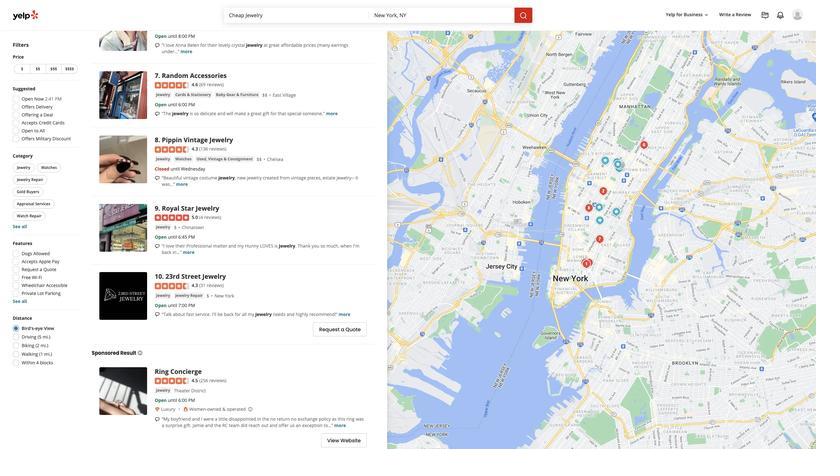 Task type: vqa. For each thing, say whether or not it's contained in the screenshot.
Countries
no



Task type: locate. For each thing, give the bounding box(es) containing it.
1 vertical spatial accepts
[[22, 259, 38, 265]]

at great affordable prices (many earrings under..."
[[162, 42, 349, 55]]

theater
[[174, 388, 190, 394]]

0 vertical spatial cards
[[175, 92, 186, 97]]

2 6:00 from the top
[[178, 398, 187, 404]]

1 none field from the left
[[229, 12, 364, 19]]

nordstrom rack image
[[594, 214, 607, 227]]

1 vertical spatial my
[[248, 311, 254, 318]]

offers
[[22, 104, 35, 110], [22, 136, 35, 142]]

. left pippin
[[158, 136, 160, 144]]

6:00 for women-owned & operated
[[178, 398, 187, 404]]

0 vertical spatial see
[[13, 224, 20, 230]]

$$$ button
[[46, 64, 62, 74]]

"the
[[162, 110, 171, 117]]

& inside button
[[187, 92, 190, 97]]

1 horizontal spatial vintage
[[291, 175, 306, 181]]

2 jewelry link from the top
[[155, 156, 172, 162]]

all right be
[[242, 311, 247, 318]]

crystal
[[232, 42, 245, 48]]

2 vertical spatial all
[[242, 311, 247, 318]]

little
[[219, 417, 228, 423]]

16 speech v2 image for 9
[[155, 244, 160, 249]]

watches button up closed until wednesday
[[174, 156, 193, 162]]

0 vertical spatial vintage
[[184, 136, 208, 144]]

4.3 for street
[[192, 283, 198, 289]]

3 16 speech v2 image from the top
[[155, 244, 160, 249]]

and down 'were' on the left bottom of page
[[205, 423, 213, 429]]

1 horizontal spatial jewelry repair button
[[174, 293, 204, 299]]

&
[[187, 92, 190, 97], [237, 92, 239, 97], [224, 156, 227, 162], [223, 407, 226, 413]]

jewelry repair up 7:00
[[175, 293, 203, 298]]

1 horizontal spatial jewelry repair
[[175, 293, 203, 298]]

great
[[269, 42, 280, 48], [251, 110, 262, 117]]

3 jewelry link from the top
[[155, 224, 172, 231]]

1 vertical spatial offers
[[22, 136, 35, 142]]

jewelry inside , new jewelry created from vintage pieces, estate jewelry-- it was..."
[[247, 175, 262, 181]]

2 4.3 from the top
[[192, 283, 198, 289]]

. left thank
[[296, 243, 297, 249]]

$ down price
[[21, 66, 23, 72]]

"i for "i love anna belen for their lovely crystal jewelry
[[162, 42, 165, 48]]

4 16 speech v2 image from the top
[[155, 312, 160, 317]]

until left '8:00'
[[168, 33, 177, 39]]

bird's-
[[22, 326, 35, 332]]

0 horizontal spatial request
[[22, 267, 39, 273]]

appraisal services
[[17, 201, 50, 207]]

jewelry link down 4.5 star rating image on the bottom of the page
[[155, 388, 172, 394]]

jewelry link for random
[[155, 92, 172, 98]]

1 horizontal spatial $
[[174, 225, 177, 231]]

0 horizontal spatial their
[[176, 243, 185, 249]]

6:00 up 16 women owned v2 "image"
[[178, 398, 187, 404]]

0 vertical spatial all
[[22, 224, 27, 230]]

5 star rating image
[[155, 215, 189, 221]]

2 16 speech v2 image from the top
[[155, 176, 160, 181]]

repair inside watch repair button
[[30, 213, 42, 219]]

offers up offering
[[22, 104, 35, 110]]

buyers
[[26, 189, 39, 195]]

pm right 7:00
[[188, 303, 195, 309]]

all down watch
[[22, 224, 27, 230]]

open until 6:00 pm for women-owned & operated
[[155, 398, 195, 404]]

4.5 (256 reviews)
[[192, 378, 227, 384]]

0 vertical spatial $
[[21, 66, 23, 72]]

fi
[[39, 275, 42, 281]]

pippin vintage jewelry link
[[162, 136, 233, 144]]

2 horizontal spatial $$
[[262, 92, 268, 98]]

i
[[201, 417, 202, 423]]

jewelry button for the jewelry link corresponding to 23rd
[[155, 293, 172, 299]]

jewelry button down 5 star rating image
[[155, 224, 172, 231]]

search image
[[520, 12, 527, 19]]

back inside . thank you so much, when i'm back in..."
[[162, 250, 172, 256]]

"i right 16 speech v2 icon
[[162, 42, 165, 48]]

affordable
[[281, 42, 303, 48]]

pm for "the
[[188, 102, 195, 108]]

see all button for features
[[13, 299, 27, 305]]

thank
[[298, 243, 311, 249]]

none field find
[[229, 12, 364, 19]]

1 jewelry link from the top
[[155, 92, 172, 98]]

2 4.3 star rating image from the top
[[155, 283, 189, 290]]

view right eye
[[44, 326, 54, 332]]

repair for watch repair button
[[30, 213, 42, 219]]

gold buyers
[[17, 189, 39, 195]]

private
[[22, 291, 36, 297]]

jewelry button down category
[[13, 163, 34, 173]]

1 horizontal spatial quote
[[346, 326, 361, 333]]

accessories
[[190, 71, 227, 80]]

open until 6:00 pm
[[155, 102, 195, 108], [155, 398, 195, 404]]

see all button down private
[[13, 299, 27, 305]]

1 vertical spatial quote
[[346, 326, 361, 333]]

open left 6:45
[[155, 234, 167, 240]]

1 see all button from the top
[[13, 224, 27, 230]]

pm right 6:45
[[188, 234, 195, 240]]

reviews)
[[207, 13, 224, 19], [207, 82, 224, 88], [209, 146, 227, 152], [204, 214, 221, 220], [207, 283, 224, 289], [209, 378, 227, 384]]

0 vertical spatial love
[[166, 42, 174, 48]]

1 horizontal spatial great
[[269, 42, 280, 48]]

0 horizontal spatial vintage
[[183, 175, 198, 181]]

until left 7:00
[[168, 303, 177, 309]]

ling ling wu jewelry image
[[580, 258, 593, 271]]

1 horizontal spatial their
[[208, 42, 217, 48]]

1 vertical spatial jewelry repair button
[[174, 293, 204, 299]]

None search field
[[224, 8, 534, 23]]

open until 6:00 pm up the "the
[[155, 102, 195, 108]]

the left the rc
[[214, 423, 221, 429]]

pm right 2:41
[[55, 96, 62, 102]]

accepts down dogs
[[22, 259, 38, 265]]

jewelry right the "the
[[172, 110, 189, 117]]

reviews) for 8 . pippin vintage jewelry
[[209, 146, 227, 152]]

0 vertical spatial 6:00
[[178, 102, 187, 108]]

watches up closed until wednesday
[[175, 156, 192, 162]]

private lot parking
[[22, 291, 61, 297]]

request a quote inside button
[[319, 326, 361, 333]]

& for used, vintage & consignment
[[224, 156, 227, 162]]

2 "i from the top
[[162, 243, 165, 249]]

1 accepts from the top
[[22, 120, 38, 126]]

someone."
[[303, 110, 325, 117]]

0 horizontal spatial view
[[44, 326, 54, 332]]

star
[[181, 204, 194, 213]]

more link right in..."
[[183, 250, 195, 256]]

0 vertical spatial mi.)
[[43, 334, 50, 340]]

option group
[[11, 315, 79, 368]]

1 vertical spatial vintage
[[208, 156, 223, 162]]

anna belen image
[[99, 3, 147, 51]]

1 vertical spatial watches button
[[37, 163, 61, 173]]

& for women-owned & operated
[[223, 407, 226, 413]]

$$ left "$$$" button at the left of page
[[36, 66, 40, 72]]

watches inside "group"
[[41, 165, 57, 170]]

needs
[[273, 311, 286, 318]]

2 see all from the top
[[13, 299, 27, 305]]

york
[[225, 293, 234, 299]]

2 offers from the top
[[22, 136, 35, 142]]

1 horizontal spatial none field
[[375, 12, 510, 19]]

cards & stationery button
[[174, 92, 212, 98]]

policy
[[319, 417, 331, 423]]

23rd street jewelry image
[[610, 206, 623, 219], [610, 206, 623, 219]]

0 vertical spatial 4.3
[[192, 146, 198, 152]]

1 4.3 from the top
[[192, 146, 198, 152]]

cards
[[175, 92, 186, 97], [53, 120, 65, 126]]

wi-
[[32, 275, 39, 281]]

this
[[338, 417, 346, 423]]

reviews) up used, vintage & consignment
[[209, 146, 227, 152]]

jewelry
[[246, 42, 263, 48], [172, 110, 189, 117], [219, 175, 235, 181], [247, 175, 262, 181], [256, 311, 272, 318]]

sponsored result
[[92, 350, 136, 357]]

more link right 'someone."'
[[326, 110, 338, 117]]

request inside button
[[319, 326, 340, 333]]

a
[[733, 12, 735, 18], [247, 110, 250, 117], [40, 112, 42, 118], [40, 267, 42, 273], [341, 326, 344, 333], [215, 417, 218, 423], [162, 423, 164, 429]]

all
[[40, 128, 45, 134]]

1 vertical spatial see all button
[[13, 299, 27, 305]]

1 horizontal spatial watches button
[[174, 156, 193, 162]]

davizi jewels image
[[612, 158, 625, 171]]

4.5 star rating image
[[155, 378, 189, 385]]

jewelry left thank
[[279, 243, 296, 249]]

1 vertical spatial is
[[275, 243, 278, 249]]

0 horizontal spatial the
[[214, 423, 221, 429]]

0 vertical spatial offers
[[22, 104, 35, 110]]

1 horizontal spatial no
[[291, 417, 297, 423]]

1 vertical spatial $
[[174, 225, 177, 231]]

0 vertical spatial jewelry repair button
[[13, 175, 47, 185]]

royal star jewelry image
[[99, 204, 147, 252]]

back left in..."
[[162, 250, 172, 256]]

for right yelp
[[677, 12, 683, 18]]

wheelchair accessible
[[22, 283, 67, 289]]

none field near
[[375, 12, 510, 19]]

royal star jewelry link
[[162, 204, 219, 213]]

i'll
[[212, 311, 217, 318]]

no left return
[[270, 417, 276, 423]]

0 vertical spatial the
[[262, 417, 269, 423]]

group containing features
[[11, 241, 79, 305]]

user actions element
[[661, 8, 813, 47]]

1 horizontal spatial my
[[248, 311, 254, 318]]

jewelry link
[[155, 92, 172, 98], [155, 156, 172, 162], [155, 224, 172, 231], [155, 293, 172, 299], [155, 388, 172, 394]]

projects image
[[762, 11, 770, 19]]

random accessories image
[[594, 233, 607, 246]]

jewelry link for 23rd
[[155, 293, 172, 299]]

more down "beautiful
[[176, 181, 188, 187]]

an
[[296, 423, 301, 429]]

vintage down 'wednesday'
[[183, 175, 198, 181]]

0 vertical spatial group
[[11, 86, 79, 144]]

$ down 4.3 (31 reviews)
[[207, 293, 209, 299]]

1 horizontal spatial cards
[[175, 92, 186, 97]]

group
[[11, 86, 79, 144], [11, 153, 79, 230], [11, 241, 79, 305]]

1 vertical spatial $$
[[262, 92, 268, 98]]

quote
[[43, 267, 56, 273], [346, 326, 361, 333]]

for
[[677, 12, 683, 18], [200, 42, 206, 48], [271, 110, 277, 117], [235, 311, 241, 318]]

jewelry down 4.6 star rating image
[[156, 92, 170, 97]]

see all for features
[[13, 299, 27, 305]]

watches button
[[174, 156, 193, 162], [37, 163, 61, 173]]

anna
[[176, 42, 186, 48]]

0 vertical spatial accepts
[[22, 120, 38, 126]]

reviews) right (4
[[204, 214, 221, 220]]

0 horizontal spatial quote
[[43, 267, 56, 273]]

1 4.3 star rating image from the top
[[155, 147, 189, 153]]

6:00 down the 'cards & stationery' link
[[178, 102, 187, 108]]

"i down open until 6:45 pm
[[162, 243, 165, 249]]

0 horizontal spatial none field
[[229, 12, 364, 19]]

so for much,
[[321, 243, 325, 249]]

0 vertical spatial their
[[208, 42, 217, 48]]

1 see all from the top
[[13, 224, 27, 230]]

2 open until 6:00 pm from the top
[[155, 398, 195, 404]]

until for royal
[[168, 234, 177, 240]]

1 "i from the top
[[162, 42, 165, 48]]

reviews) for 9 . royal star jewelry
[[204, 214, 221, 220]]

2 love from the top
[[166, 243, 174, 249]]

so for delicate
[[194, 110, 199, 117]]

jewelry inside jewelry repair link
[[175, 293, 190, 298]]

2 vintage from the left
[[291, 175, 306, 181]]

jewelry right new
[[247, 175, 262, 181]]

(4
[[199, 214, 203, 220]]

1 vertical spatial love
[[166, 243, 174, 249]]

1 vertical spatial repair
[[30, 213, 42, 219]]

until for random
[[168, 102, 177, 108]]

0 horizontal spatial back
[[162, 250, 172, 256]]

open up "talk in the left bottom of the page
[[155, 303, 167, 309]]

great right the at
[[269, 42, 280, 48]]

8:00
[[178, 33, 187, 39]]

16 info v2 image
[[138, 351, 143, 356]]

used, vintage & consignment link
[[195, 156, 254, 162]]

watches down offers military discount on the top left of page
[[41, 165, 57, 170]]

2 accepts from the top
[[22, 259, 38, 265]]

pm inside "group"
[[55, 96, 62, 102]]

1 horizontal spatial watches
[[175, 156, 192, 162]]

0 vertical spatial back
[[162, 250, 172, 256]]

16 speech v2 image left the "the
[[155, 111, 160, 116]]

0 vertical spatial my
[[238, 243, 244, 249]]

2 horizontal spatial $
[[207, 293, 209, 299]]

request up free wi-fi
[[22, 267, 39, 273]]

16 speech v2 image
[[155, 111, 160, 116], [155, 176, 160, 181], [155, 244, 160, 249], [155, 312, 160, 317], [155, 417, 160, 423]]

love up under..."
[[166, 42, 174, 48]]

cards down 4.6 star rating image
[[175, 92, 186, 97]]

jewelry link up the open until 7:00 pm
[[155, 293, 172, 299]]

east left side on the left of the page
[[223, 24, 232, 30]]

2 see from the top
[[13, 299, 20, 305]]

bird's-eye view
[[22, 326, 54, 332]]

more link for 23rd street jewelry
[[339, 311, 351, 318]]

1 vertical spatial request a quote
[[319, 326, 361, 333]]

1 16 speech v2 image from the top
[[155, 111, 160, 116]]

1 see from the top
[[13, 224, 20, 230]]

driving (5 mi.)
[[22, 334, 50, 340]]

16 chevron down v2 image
[[704, 12, 710, 17]]

(5
[[38, 334, 41, 340]]

gift
[[263, 110, 270, 117]]

repair down appraisal services 'button'
[[30, 213, 42, 219]]

1 horizontal spatial request a quote
[[319, 326, 361, 333]]

2 vertical spatial group
[[11, 241, 79, 305]]

16 speech v2 image left "talk in the left bottom of the page
[[155, 312, 160, 317]]

0 vertical spatial so
[[194, 110, 199, 117]]

quote inside request a quote button
[[346, 326, 361, 333]]

business
[[684, 12, 703, 18]]

23rd street jewelry image
[[99, 272, 147, 320]]

1 vertical spatial watches
[[41, 165, 57, 170]]

jewelry link for pippin
[[155, 156, 172, 162]]

0 horizontal spatial no
[[270, 417, 276, 423]]

4.3 star rating image
[[155, 147, 189, 153], [155, 283, 189, 290]]

0 horizontal spatial jewelry repair button
[[13, 175, 47, 185]]

it
[[356, 175, 358, 181]]

6:00
[[178, 102, 187, 108], [178, 398, 187, 404]]

repair down (31
[[190, 293, 203, 298]]

0 vertical spatial open until 6:00 pm
[[155, 102, 195, 108]]

offers for offers military discount
[[22, 136, 35, 142]]

jewelry repair button
[[13, 175, 47, 185], [174, 293, 204, 299]]

1 horizontal spatial back
[[224, 311, 234, 318]]

ay jewelry image
[[613, 159, 626, 171]]

1 horizontal spatial $$
[[257, 156, 262, 162]]

jewelry button down 4.6 star rating image
[[155, 92, 172, 98]]

1 vertical spatial view
[[327, 437, 339, 445]]

1 vertical spatial "i
[[162, 243, 165, 249]]

(1
[[39, 351, 43, 358]]

6:00 for jewelry
[[178, 102, 187, 108]]

open down suggested
[[22, 96, 33, 102]]

4.3 left (31
[[192, 283, 198, 289]]

. left random
[[158, 71, 160, 80]]

4 jewelry link from the top
[[155, 293, 172, 299]]

1 vertical spatial group
[[11, 153, 79, 230]]

see all button
[[13, 224, 27, 230], [13, 299, 27, 305]]

1 horizontal spatial east
[[273, 92, 282, 98]]

will
[[227, 110, 234, 117]]

repair up buyers
[[31, 177, 43, 183]]

2 vertical spatial mi.)
[[44, 351, 52, 358]]

& left stationery
[[187, 92, 190, 97]]

to…"
[[324, 423, 333, 429]]

4.3 (136 reviews)
[[192, 146, 227, 152]]

1 vertical spatial cards
[[53, 120, 65, 126]]

see all button for category
[[13, 224, 27, 230]]

price group
[[13, 54, 79, 75]]

mi.) for biking (2 mi.)
[[41, 343, 48, 349]]

gear
[[227, 92, 236, 97]]

love up in..."
[[166, 243, 174, 249]]

jewelry repair up gold buyers
[[17, 177, 43, 183]]

10
[[155, 272, 162, 281]]

watches for topmost watches button
[[175, 156, 192, 162]]

1 6:00 from the top
[[178, 102, 187, 108]]

view website
[[327, 437, 361, 445]]

1 vertical spatial so
[[321, 243, 325, 249]]

yelp
[[666, 12, 676, 18]]

1 open until 6:00 pm from the top
[[155, 102, 195, 108]]

2 vertical spatial $$
[[257, 156, 262, 162]]

jewelry link down 5 star rating image
[[155, 224, 172, 231]]

group containing suggested
[[11, 86, 79, 144]]

ring
[[347, 417, 355, 423]]

watches for the left watches button
[[41, 165, 57, 170]]

None field
[[229, 12, 364, 19], [375, 12, 510, 19]]

eye
[[35, 326, 43, 332]]

1 horizontal spatial request
[[319, 326, 340, 333]]

0 horizontal spatial $
[[21, 66, 23, 72]]

0 horizontal spatial jewelry repair
[[17, 177, 43, 183]]

16 speech v2 image for 7
[[155, 111, 160, 116]]

4.6
[[192, 82, 198, 88]]

recommend!"
[[310, 311, 338, 318]]

request down recommend!"
[[319, 326, 340, 333]]

(69
[[199, 82, 206, 88]]

repair for the rightmost jewelry repair button
[[190, 293, 203, 298]]

rc
[[222, 423, 228, 429]]

0 horizontal spatial so
[[194, 110, 199, 117]]

view inside option group
[[44, 326, 54, 332]]

offers down open to all at the left top of page
[[22, 136, 35, 142]]

in
[[257, 417, 261, 423]]

0 horizontal spatial $$
[[36, 66, 40, 72]]

group containing category
[[11, 153, 79, 230]]

exception
[[302, 423, 323, 429]]

pippin vintage jewelry image
[[99, 136, 147, 184]]

my left hunny
[[238, 243, 244, 249]]

a inside button
[[341, 326, 344, 333]]

see up distance
[[13, 299, 20, 305]]

$$ left chelsea
[[257, 156, 262, 162]]

was..."
[[162, 181, 175, 187]]

request
[[22, 267, 39, 273], [319, 326, 340, 333]]

earrings plaza image
[[597, 185, 610, 198]]

4.3 for vintage
[[192, 146, 198, 152]]

info icon image
[[248, 407, 253, 412], [248, 407, 253, 412]]

repair for the top jewelry repair button
[[31, 177, 43, 183]]

0 horizontal spatial is
[[190, 110, 193, 117]]

0 horizontal spatial vintage
[[184, 136, 208, 144]]

4.5
[[192, 378, 198, 384]]

and left the will in the top of the page
[[218, 110, 226, 117]]

jewelry link down 4.6 star rating image
[[155, 92, 172, 98]]

great inside at great affordable prices (many earrings under..."
[[269, 42, 280, 48]]

2 vertical spatial repair
[[190, 293, 203, 298]]

vintage inside button
[[208, 156, 223, 162]]

1 horizontal spatial so
[[321, 243, 325, 249]]

repair inside jewelry repair link
[[190, 293, 203, 298]]

reviews) up new
[[207, 283, 224, 289]]

mi.) right '(1'
[[44, 351, 52, 358]]

jewelry up the "gold"
[[17, 177, 30, 183]]

& right owned
[[223, 407, 226, 413]]

0 vertical spatial see all button
[[13, 224, 27, 230]]

anna belen image
[[638, 139, 651, 152]]

.
[[158, 71, 160, 80], [158, 136, 160, 144], [158, 204, 160, 213], [296, 243, 297, 249], [162, 272, 164, 281]]

until up "beautiful
[[171, 166, 180, 172]]

2 see all button from the top
[[13, 299, 27, 305]]

reviews) for 10 . 23rd street jewelry
[[207, 283, 224, 289]]

open for "i love anna belen for their lovely crystal
[[155, 33, 167, 39]]

5 jewelry link from the top
[[155, 388, 172, 394]]

1 vertical spatial 4.3 star rating image
[[155, 283, 189, 290]]

accepts for accepts apple pay
[[22, 259, 38, 265]]

is right loves
[[275, 243, 278, 249]]

more
[[181, 49, 192, 55], [326, 110, 338, 117], [176, 181, 188, 187], [183, 250, 195, 256], [339, 311, 351, 318], [334, 423, 346, 429]]

more link down "beautiful
[[176, 181, 188, 187]]

see all down watch
[[13, 224, 27, 230]]

$ for 9
[[174, 225, 177, 231]]

1 offers from the top
[[22, 104, 35, 110]]

0 vertical spatial $$
[[36, 66, 40, 72]]

2 none field from the left
[[375, 12, 510, 19]]

jewelry button up the open until 7:00 pm
[[155, 293, 172, 299]]

so inside . thank you so much, when i'm back in..."
[[321, 243, 325, 249]]

love for anna
[[166, 42, 174, 48]]

0 vertical spatial request
[[22, 267, 39, 273]]

cards & stationery link
[[174, 92, 212, 98]]

their left lovely
[[208, 42, 217, 48]]

jewelry repair button up 7:00
[[174, 293, 204, 299]]

1 vertical spatial 4.3
[[192, 283, 198, 289]]

delivery
[[36, 104, 53, 110]]

1 vertical spatial 6:00
[[178, 398, 187, 404]]

stationery
[[191, 92, 211, 97]]

0 vertical spatial 4.3 star rating image
[[155, 147, 189, 153]]

1 love from the top
[[166, 42, 174, 48]]

golden jade jewelry co inc image
[[579, 257, 592, 270]]

$$
[[36, 66, 40, 72], [262, 92, 268, 98], [257, 156, 262, 162]]

1 vertical spatial all
[[22, 299, 27, 305]]

estate
[[323, 175, 336, 181]]

1 vertical spatial mi.)
[[41, 343, 48, 349]]

4.3 star rating image for 23rd
[[155, 283, 189, 290]]



Task type: describe. For each thing, give the bounding box(es) containing it.
pm for "i love their professional matter and my hunny loves is
[[188, 234, 195, 240]]

write a review
[[720, 12, 752, 18]]

as
[[332, 417, 337, 423]]

0 vertical spatial quote
[[43, 267, 56, 273]]

4.6 (69 reviews)
[[192, 82, 224, 88]]

raineri jewelers image
[[583, 257, 596, 270]]

1 horizontal spatial is
[[275, 243, 278, 249]]

see all for category
[[13, 224, 27, 230]]

& for baby gear & furniture
[[237, 92, 239, 97]]

(28
[[199, 13, 206, 19]]

credit
[[39, 120, 51, 126]]

7:00
[[178, 303, 187, 309]]

5 16 speech v2 image from the top
[[155, 417, 160, 423]]

jewelry up 4.3 (136 reviews)
[[210, 136, 233, 144]]

$$ for 7 . random accessories
[[262, 92, 268, 98]]

(2
[[35, 343, 39, 349]]

until up luxury
[[168, 398, 177, 404]]

mi.) for driving (5 mi.)
[[43, 334, 50, 340]]

yelp for business
[[666, 12, 703, 18]]

0 vertical spatial is
[[190, 110, 193, 117]]

wheelchair
[[22, 283, 45, 289]]

open until 7:00 pm
[[155, 303, 195, 309]]

return
[[277, 417, 290, 423]]

and right the out
[[270, 423, 278, 429]]

for right gift
[[271, 110, 277, 117]]

blocks
[[40, 360, 53, 366]]

result
[[120, 350, 136, 357]]

that
[[278, 110, 286, 117]]

disappointed
[[229, 417, 256, 423]]

more link for pippin vintage jewelry
[[176, 181, 188, 187]]

pm for "i love anna belen for their lovely crystal
[[188, 33, 195, 39]]

4.3 star rating image for pippin
[[155, 147, 189, 153]]

1 horizontal spatial the
[[262, 417, 269, 423]]

notifications image
[[777, 11, 785, 19]]

watch
[[17, 213, 29, 219]]

closed
[[155, 166, 169, 172]]

$ button
[[14, 64, 30, 74]]

0 horizontal spatial watches button
[[37, 163, 61, 173]]

operated
[[227, 407, 246, 413]]

$$ for 8 . pippin vintage jewelry
[[257, 156, 262, 162]]

brilliant earth image
[[593, 201, 606, 214]]

16 speech v2 image
[[155, 43, 160, 48]]

2 no from the left
[[291, 417, 297, 423]]

belen
[[187, 42, 199, 48]]

16 speech v2 image for 10
[[155, 312, 160, 317]]

$ inside button
[[21, 66, 23, 72]]

jewelry down category
[[17, 165, 30, 170]]

see for category
[[13, 224, 20, 230]]

"i for "i love their professional matter and my hunny loves is jewelry
[[162, 243, 165, 249]]

within 4 blocks
[[22, 360, 53, 366]]

jewelry up 4.3 (31 reviews)
[[203, 272, 226, 281]]

jewelry left new
[[219, 175, 235, 181]]

did
[[241, 423, 248, 429]]

open to all
[[22, 128, 45, 134]]

all for features
[[22, 299, 27, 305]]

discount
[[52, 136, 71, 142]]

free
[[22, 275, 31, 281]]

16 women owned v2 image
[[183, 407, 188, 412]]

i'm
[[353, 243, 360, 249]]

more down this
[[334, 423, 346, 429]]

gift.
[[184, 423, 192, 429]]

village
[[283, 92, 296, 98]]

(136
[[199, 146, 208, 152]]

reviews) for 7 . random accessories
[[207, 82, 224, 88]]

0 horizontal spatial great
[[251, 110, 262, 117]]

upper east side
[[209, 24, 242, 30]]

jewelry button for the jewelry link for random
[[155, 92, 172, 98]]

wednesday
[[181, 166, 205, 172]]

1 vertical spatial their
[[176, 243, 185, 249]]

jewelry down 5 star rating image
[[156, 225, 170, 230]]

filters
[[13, 41, 29, 48]]

0 horizontal spatial cards
[[53, 120, 65, 126]]

out
[[262, 423, 269, 429]]

jewelry up the open until 7:00 pm
[[156, 293, 170, 298]]

more right in..."
[[183, 250, 195, 256]]

us
[[290, 423, 295, 429]]

for right belen
[[200, 42, 206, 48]]

0 vertical spatial request a quote
[[22, 267, 56, 273]]

1 no from the left
[[270, 417, 276, 423]]

hunny
[[245, 243, 259, 249]]

were
[[204, 417, 214, 423]]

and right the matter
[[229, 243, 236, 249]]

16 luxury v2 image
[[155, 407, 160, 412]]

accessible
[[46, 283, 67, 289]]

used, vintage & consignment
[[197, 156, 253, 162]]

more right 'someone."'
[[326, 110, 338, 117]]

1 vertical spatial east
[[273, 92, 282, 98]]

jewelry up 5.0 (4 reviews) at the left top of page
[[196, 204, 219, 213]]

more link for royal star jewelry
[[183, 250, 195, 256]]

was
[[356, 417, 364, 423]]

5.0 (4 reviews)
[[192, 214, 221, 220]]

baby gear & furniture
[[216, 92, 259, 97]]

open for "talk about fast service. i'll be back for all my
[[155, 303, 167, 309]]

option group containing distance
[[11, 315, 79, 368]]

watches link
[[174, 156, 193, 162]]

$$ inside button
[[36, 66, 40, 72]]

until for pippin
[[171, 166, 180, 172]]

(256
[[199, 378, 208, 384]]

"my boyfriend and i were a little disappointed in the no return no exchange policy as this ring was a surprise gift. jamie and the rc team did reach out and offer us an exception to…"
[[162, 417, 364, 429]]

"beautiful vintage costume jewelry
[[162, 175, 235, 181]]

from
[[280, 175, 290, 181]]

request a quote button
[[313, 323, 367, 337]]

$$ button
[[30, 64, 46, 74]]

when
[[341, 243, 352, 249]]

open for offers delivery
[[22, 96, 33, 102]]

jewelry repair link
[[174, 293, 204, 299]]

love for their
[[166, 243, 174, 249]]

and left i
[[192, 417, 200, 423]]

1 vertical spatial jewelry repair
[[175, 293, 203, 298]]

0 vertical spatial watches button
[[174, 156, 193, 162]]

. for pippin vintage jewelry
[[158, 136, 160, 144]]

all for category
[[22, 224, 27, 230]]

christina o. image
[[792, 9, 804, 20]]

royal star jewelry image
[[581, 257, 593, 270]]

vintage inside , new jewelry created from vintage pieces, estate jewelry-- it was..."
[[291, 175, 306, 181]]

open up '16 luxury v2' image
[[155, 398, 167, 404]]

gold buyers button
[[13, 187, 43, 197]]

women-owned & operated
[[190, 407, 246, 413]]

7
[[155, 71, 158, 80]]

created
[[263, 175, 279, 181]]

, new jewelry created from vintage pieces, estate jewelry-- it was..."
[[162, 175, 358, 187]]

1 horizontal spatial view
[[327, 437, 339, 445]]

ring concierge image
[[99, 368, 147, 415]]

reach
[[249, 423, 260, 429]]

watch repair button
[[13, 212, 46, 221]]

chelsea
[[267, 156, 283, 162]]

open for "the
[[155, 102, 167, 108]]

side
[[233, 24, 242, 30]]

offers military discount
[[22, 136, 71, 142]]

walking
[[22, 351, 38, 358]]

7 . random accessories
[[155, 71, 227, 80]]

. for 23rd street jewelry
[[162, 272, 164, 281]]

more link for random accessories
[[326, 110, 338, 117]]

appraisal
[[17, 201, 34, 207]]

pippin vintage jewelry image
[[583, 202, 596, 215]]

4
[[36, 360, 39, 366]]

jewelry button for the jewelry link for pippin
[[155, 156, 172, 162]]

east village
[[273, 92, 296, 98]]

0 vertical spatial jewelry repair
[[17, 177, 43, 183]]

23rd
[[166, 272, 180, 281]]

offers for offers delivery
[[22, 104, 35, 110]]

5.0
[[192, 214, 198, 220]]

jewelry left the at
[[246, 42, 263, 48]]

jewelry left "needs" in the left of the page
[[256, 311, 272, 318]]

mi.) for walking (1 mi.)
[[44, 351, 52, 358]]

reviews) up upper
[[207, 13, 224, 19]]

ring concierge image
[[599, 155, 612, 167]]

. inside . thank you so much, when i'm back in..."
[[296, 243, 297, 249]]

more link down anna
[[181, 49, 192, 55]]

jewelry down 4.5 star rating image on the bottom of the page
[[156, 388, 170, 394]]

you
[[312, 243, 320, 249]]

cards & stationery
[[175, 92, 211, 97]]

0 horizontal spatial my
[[238, 243, 244, 249]]

concierge
[[170, 368, 202, 376]]

surprise
[[166, 423, 183, 429]]

delicate
[[200, 110, 216, 117]]

pm down the theater district
[[188, 398, 195, 404]]

reviews) right "(256" on the left of page
[[209, 378, 227, 384]]

used, vintage & consignment button
[[195, 156, 254, 162]]

district
[[191, 388, 206, 394]]

random accessories image
[[99, 71, 147, 119]]

furniture
[[240, 92, 259, 97]]

see for features
[[13, 299, 20, 305]]

jewelry-
[[337, 175, 353, 181]]

more up request a quote button
[[339, 311, 351, 318]]

more down anna
[[181, 49, 192, 55]]

stephanie gottlieb fine jewelry image
[[613, 162, 626, 175]]

random accessories link
[[162, 71, 227, 80]]

. for royal star jewelry
[[158, 204, 160, 213]]

until for 23rd
[[168, 303, 177, 309]]

. for random accessories
[[158, 71, 160, 80]]

8
[[155, 136, 158, 144]]

open left 'to'
[[22, 128, 33, 134]]

$ for 10
[[207, 293, 209, 299]]

more link down this
[[334, 423, 346, 429]]

jewelry up closed
[[156, 156, 170, 162]]

1 vintage from the left
[[183, 175, 198, 181]]

random
[[162, 71, 188, 80]]

Find text field
[[229, 12, 364, 19]]

$$$$
[[65, 66, 74, 72]]

4.6 star rating image
[[155, 82, 189, 89]]

accepts for accepts credit cards
[[22, 120, 38, 126]]

1 vertical spatial back
[[224, 311, 234, 318]]

pm for offers delivery
[[55, 96, 62, 102]]

for inside button
[[677, 12, 683, 18]]

parking
[[45, 291, 61, 297]]

0 horizontal spatial east
[[223, 24, 232, 30]]

open for "i love their professional matter and my hunny loves is
[[155, 234, 167, 240]]

Near text field
[[375, 12, 510, 19]]

for right be
[[235, 311, 241, 318]]

open until 6:00 pm for jewelry
[[155, 102, 195, 108]]

16 speech v2 image for 8
[[155, 176, 160, 181]]

jewelry button for fifth the jewelry link
[[155, 388, 172, 394]]

9
[[155, 204, 158, 213]]

and left highly
[[287, 311, 295, 318]]

review
[[736, 12, 752, 18]]

liori diamonds image
[[615, 159, 628, 172]]

the bracelet authority image
[[611, 156, 624, 169]]

cards inside button
[[175, 92, 186, 97]]

matter
[[213, 243, 227, 249]]

closed until wednesday
[[155, 166, 205, 172]]

pm for "talk about fast service. i'll be back for all my
[[188, 303, 195, 309]]

map region
[[330, 0, 817, 450]]

"the jewelry is so delicate and will make a great gift for that special someone." more
[[162, 110, 338, 117]]

services
[[35, 201, 50, 207]]

jewelry button for third the jewelry link from the bottom
[[155, 224, 172, 231]]



